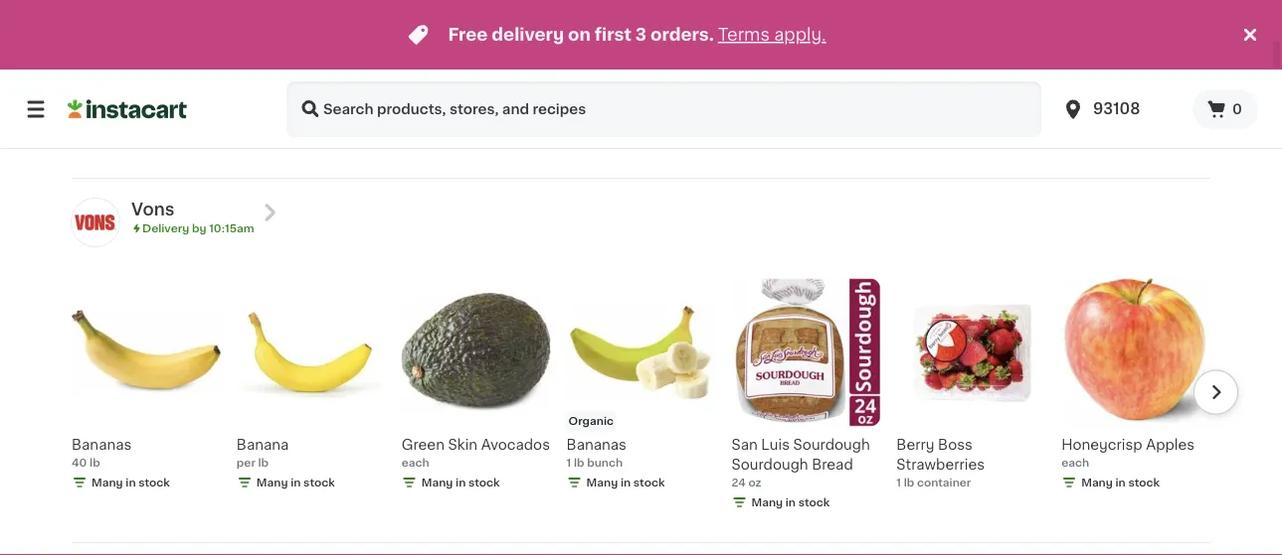 Task type: locate. For each thing, give the bounding box(es) containing it.
san luis sourdough sourdough bread 24 oz
[[731, 438, 870, 489]]

each inside green skin avocados each
[[402, 458, 429, 469]]

sourdough
[[793, 438, 870, 452], [731, 458, 808, 472]]

2 bananas from the left
[[566, 438, 627, 452]]

strawberries
[[566, 73, 655, 87], [791, 73, 879, 87], [896, 458, 985, 472]]

item carousel region
[[44, 270, 1238, 535]]

bananas up 40
[[72, 438, 132, 452]]

san
[[731, 438, 758, 452]]

honeycrisp
[[1061, 438, 1142, 452]]

container
[[587, 93, 643, 104]]

sourdough up bread
[[793, 438, 870, 452]]

0
[[1232, 102, 1242, 116]]

1 left ct
[[1061, 93, 1066, 104]]

limited time offer region
[[0, 0, 1238, 70]]

1
[[566, 93, 571, 104], [1061, 93, 1066, 104], [566, 458, 571, 469], [896, 478, 901, 489]]

2 horizontal spatial banana
[[461, 73, 513, 87]]

1 horizontal spatial strawberries
[[791, 73, 879, 87]]

many
[[92, 113, 123, 124], [586, 113, 618, 124], [421, 113, 453, 124], [1081, 113, 1113, 124], [256, 133, 288, 144], [92, 478, 123, 489], [586, 478, 618, 489], [256, 478, 288, 489], [421, 478, 453, 489], [1081, 478, 1113, 489], [751, 498, 783, 508]]

1 left the bunch
[[566, 458, 571, 469]]

each
[[402, 93, 429, 104], [896, 93, 924, 104], [402, 458, 429, 469], [1061, 458, 1089, 469]]

lemon each
[[896, 73, 945, 104]]

oz inside san luis sourdough sourdough bread 24 oz
[[748, 478, 761, 489]]

0 horizontal spatial strawberries
[[566, 73, 655, 87]]

0 vertical spatial oz
[[746, 93, 759, 104]]

1 vertical spatial per
[[237, 458, 255, 469]]

first
[[595, 26, 631, 43]]

each inside honeycrisp apples each
[[1061, 458, 1089, 469]]

lb inside bananas 1 lb bunch
[[574, 458, 584, 469]]

banana
[[72, 73, 124, 87], [461, 73, 513, 87], [237, 438, 289, 452]]

vons image
[[72, 199, 119, 247]]

1 inside organic cilantro 1 ct
[[1061, 93, 1066, 104]]

lb inside berry boss strawberries 1 lb container
[[904, 478, 914, 489]]

organic strawberries 16 oz
[[731, 73, 879, 104]]

sourdough down luis
[[731, 458, 808, 472]]

1 horizontal spatial bananas
[[566, 438, 627, 452]]

0 horizontal spatial banana per lb
[[72, 73, 124, 104]]

oz right 16
[[746, 93, 759, 104]]

None search field
[[286, 82, 1041, 137]]

0 vertical spatial banana per lb
[[72, 73, 124, 104]]

1 left container at the top of page
[[566, 93, 571, 104]]

16
[[731, 93, 744, 104]]

oz
[[746, 93, 759, 104], [748, 478, 761, 489]]

0 horizontal spatial per
[[72, 93, 90, 104]]

strawberries up container
[[896, 458, 985, 472]]

3
[[635, 26, 647, 43]]

organic inside organic strawberries 16 oz
[[731, 73, 787, 87]]

1 horizontal spatial banana
[[237, 438, 289, 452]]

in
[[126, 113, 136, 124], [621, 113, 631, 124], [456, 113, 466, 124], [1115, 113, 1126, 124], [291, 133, 301, 144], [126, 478, 136, 489], [621, 478, 631, 489], [291, 478, 301, 489], [456, 478, 466, 489], [1115, 478, 1126, 489], [786, 498, 796, 508]]

banana inside item carousel region
[[237, 438, 289, 452]]

by
[[192, 223, 206, 234]]

per
[[72, 93, 90, 104], [237, 458, 255, 469]]

lb inside bananas 40 lb
[[90, 458, 100, 469]]

bananas
[[72, 438, 132, 452], [566, 438, 627, 452]]

orders.
[[651, 26, 714, 43]]

1 vertical spatial oz
[[748, 478, 761, 489]]

1 bananas from the left
[[72, 438, 132, 452]]

green skin avocados each
[[402, 438, 550, 469]]

24
[[731, 478, 746, 489]]

medium hass avocado
[[237, 73, 332, 107]]

bananas up the bunch
[[566, 438, 627, 452]]

1 horizontal spatial banana per lb
[[237, 438, 289, 469]]

each inside organic banana each
[[402, 93, 429, 104]]

oz right 24
[[748, 478, 761, 489]]

1 inside berry boss strawberries 1 lb container
[[896, 478, 901, 489]]

delivery
[[492, 26, 564, 43]]

stock
[[139, 113, 170, 124], [633, 113, 665, 124], [468, 113, 500, 124], [1128, 113, 1160, 124], [303, 133, 335, 144], [139, 478, 170, 489], [633, 478, 665, 489], [303, 478, 335, 489], [468, 478, 500, 489], [1128, 478, 1160, 489], [798, 498, 830, 508]]

many in stock
[[92, 113, 170, 124], [586, 113, 665, 124], [421, 113, 500, 124], [1081, 113, 1160, 124], [256, 133, 335, 144], [92, 478, 170, 489], [586, 478, 665, 489], [256, 478, 335, 489], [421, 478, 500, 489], [1081, 478, 1160, 489], [751, 498, 830, 508]]

organic inside organic banana each
[[402, 73, 457, 87]]

free
[[448, 26, 488, 43]]

skin
[[448, 438, 477, 452]]

1 horizontal spatial per
[[237, 458, 255, 469]]

1 down berry
[[896, 478, 901, 489]]

93108 button
[[1049, 82, 1193, 137], [1061, 82, 1181, 137]]

delivery
[[142, 223, 189, 234]]

bananas 40 lb
[[72, 438, 132, 469]]

strawberries up container at the top of page
[[566, 73, 655, 87]]

1 93108 button from the left
[[1049, 82, 1193, 137]]

1 inside strawberries 1 lb container
[[566, 93, 571, 104]]

lb
[[93, 93, 104, 104], [574, 93, 584, 104], [90, 458, 100, 469], [574, 458, 584, 469], [258, 458, 269, 469], [904, 478, 914, 489]]

organic
[[404, 51, 449, 62], [733, 51, 779, 62], [1063, 51, 1109, 62], [402, 73, 457, 87], [731, 73, 787, 87], [1061, 73, 1117, 87], [568, 416, 614, 427]]

strawberries down the apply.
[[791, 73, 879, 87]]

0 horizontal spatial bananas
[[72, 438, 132, 452]]

organic inside item carousel region
[[568, 416, 614, 427]]

each inside lemon each
[[896, 93, 924, 104]]

2 horizontal spatial strawberries
[[896, 458, 985, 472]]

bread
[[812, 458, 853, 472]]

green
[[402, 438, 445, 452]]

1 vertical spatial banana per lb
[[237, 438, 289, 469]]

apples
[[1146, 438, 1195, 452]]

banana per lb
[[72, 73, 124, 104], [237, 438, 289, 469]]

organic banana each
[[402, 73, 513, 104]]

avocados
[[481, 438, 550, 452]]

Search field
[[286, 82, 1041, 137]]



Task type: vqa. For each thing, say whether or not it's contained in the screenshot.
bottommost per
yes



Task type: describe. For each thing, give the bounding box(es) containing it.
0 vertical spatial per
[[72, 93, 90, 104]]

93108
[[1093, 102, 1140, 116]]

medium
[[237, 73, 294, 87]]

40
[[72, 458, 87, 469]]

avocado
[[237, 93, 298, 107]]

bananas for bananas 40 lb
[[72, 438, 132, 452]]

berry boss strawberries 1 lb container
[[896, 438, 985, 489]]

organic cilantro 1 ct
[[1061, 73, 1175, 104]]

bananas 1 lb bunch
[[566, 438, 627, 469]]

instacart logo image
[[68, 97, 187, 121]]

oz inside organic strawberries 16 oz
[[746, 93, 759, 104]]

0 button
[[1193, 90, 1258, 129]]

cilantro
[[1121, 73, 1175, 87]]

bunch
[[587, 458, 623, 469]]

lemon
[[896, 73, 945, 87]]

per inside item carousel region
[[237, 458, 255, 469]]

boss
[[938, 438, 973, 452]]

banana inside organic banana each
[[461, 73, 513, 87]]

10:15am
[[209, 223, 254, 234]]

strawberries inside organic strawberries 16 oz
[[791, 73, 879, 87]]

delivery by 10:15am
[[142, 223, 254, 234]]

0 horizontal spatial banana
[[72, 73, 124, 87]]

strawberries 1 lb container
[[566, 73, 655, 104]]

2 93108 button from the left
[[1061, 82, 1181, 137]]

0 vertical spatial sourdough
[[793, 438, 870, 452]]

bananas for bananas 1 lb bunch
[[566, 438, 627, 452]]

honeycrisp apples each
[[1061, 438, 1195, 469]]

on
[[568, 26, 591, 43]]

apply.
[[774, 26, 826, 43]]

hass
[[297, 73, 332, 87]]

free delivery on first 3 orders. terms apply.
[[448, 26, 826, 43]]

vons
[[131, 201, 175, 218]]

organic inside organic cilantro 1 ct
[[1061, 73, 1117, 87]]

terms apply. link
[[718, 26, 826, 43]]

luis
[[761, 438, 790, 452]]

lb inside strawberries 1 lb container
[[574, 93, 584, 104]]

strawberries inside item carousel region
[[896, 458, 985, 472]]

1 inside bananas 1 lb bunch
[[566, 458, 571, 469]]

ct
[[1069, 93, 1080, 104]]

terms
[[718, 26, 770, 43]]

banana per lb inside item carousel region
[[237, 438, 289, 469]]

container
[[917, 478, 971, 489]]

1 vertical spatial sourdough
[[731, 458, 808, 472]]

berry
[[896, 438, 934, 452]]



